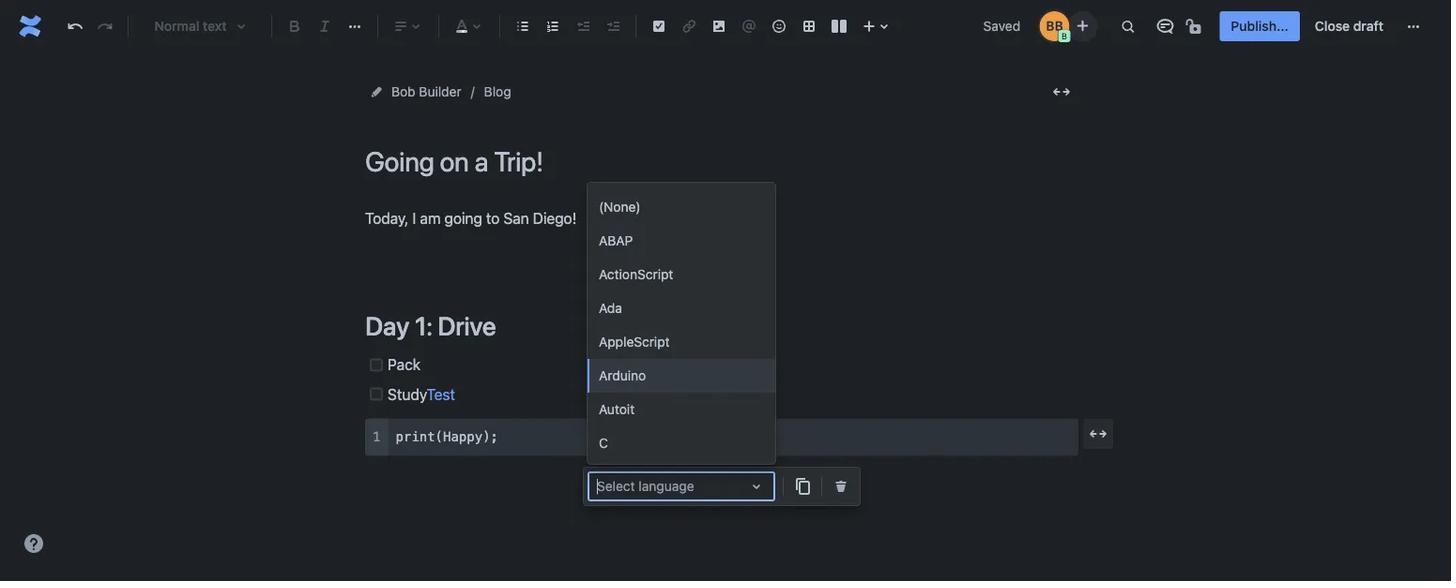 Task type: locate. For each thing, give the bounding box(es) containing it.
select
[[597, 479, 635, 495]]

numbered list ⌘⇧7 image
[[542, 15, 564, 38]]

c++
[[599, 470, 624, 485]]

Main content area, start typing to enter text. text field
[[365, 206, 1079, 457]]

c
[[599, 436, 608, 451]]

mention image
[[738, 15, 760, 38]]

more formatting image
[[344, 15, 366, 38]]

today,
[[365, 209, 409, 227]]

abap
[[599, 233, 633, 249]]

link image
[[678, 15, 700, 38]]

publish...
[[1231, 18, 1289, 34]]

bullet list ⌘⇧8 image
[[512, 15, 534, 38]]

Blog post title text field
[[365, 146, 1079, 177]]

bob
[[391, 84, 415, 99]]

confluence image
[[15, 11, 45, 41], [15, 11, 45, 41]]

copy as text image
[[791, 476, 814, 498]]

redo ⌘⇧z image
[[94, 15, 116, 38]]

no restrictions image
[[1184, 15, 1207, 38]]

emoji image
[[768, 15, 790, 38]]

bold ⌘b image
[[283, 15, 306, 38]]

make page full-width image
[[1050, 81, 1073, 103]]

action item image
[[648, 15, 670, 38]]

diego!
[[533, 209, 576, 227]]

san
[[503, 209, 529, 227]]

Select language text field
[[597, 479, 601, 495]]

print(happy);
[[396, 430, 498, 445]]

bob builder
[[391, 84, 461, 99]]

am
[[420, 209, 441, 227]]

bob builder image
[[1039, 11, 1070, 41]]

more image
[[1402, 15, 1425, 38]]

italic ⌘i image
[[314, 15, 336, 38]]

study
[[388, 386, 426, 404]]

actionscript
[[599, 267, 673, 283]]

(none)
[[599, 199, 641, 215]]

builder
[[419, 84, 461, 99]]



Task type: describe. For each thing, give the bounding box(es) containing it.
arduino
[[599, 368, 646, 384]]

draft
[[1353, 18, 1384, 34]]

comment icon image
[[1154, 15, 1177, 38]]

autoit
[[599, 402, 635, 418]]

today, i am going to san diego!
[[365, 209, 576, 227]]

close draft
[[1315, 18, 1384, 34]]

table image
[[798, 15, 820, 38]]

indent tab image
[[602, 15, 624, 38]]

drive
[[438, 311, 496, 341]]

select language
[[597, 479, 694, 495]]

close draft button
[[1304, 11, 1395, 41]]

layouts image
[[828, 15, 850, 38]]

editor toolbar toolbar
[[584, 183, 860, 519]]

find and replace image
[[1116, 15, 1139, 38]]

applescript
[[599, 335, 670, 350]]

test link
[[426, 386, 455, 404]]

test
[[426, 386, 455, 404]]

blog link
[[484, 81, 511, 103]]

publish... button
[[1220, 11, 1300, 41]]

open image
[[745, 476, 768, 498]]

blog
[[484, 84, 511, 99]]

bob builder link
[[391, 81, 461, 103]]

close
[[1315, 18, 1350, 34]]

ada
[[599, 301, 622, 316]]

pack
[[388, 356, 421, 374]]

move this blog image
[[369, 84, 384, 99]]

c c++
[[599, 436, 624, 485]]

go wide image
[[1087, 423, 1109, 446]]

i
[[412, 209, 416, 227]]

to
[[486, 209, 500, 227]]

day
[[365, 311, 409, 341]]

undo ⌘z image
[[64, 15, 86, 38]]

outdent ⇧tab image
[[572, 15, 594, 38]]

going
[[444, 209, 482, 227]]

help image
[[23, 533, 45, 556]]

1:
[[415, 311, 432, 341]]

saved
[[983, 18, 1020, 34]]

remove image
[[830, 476, 852, 498]]

study test
[[388, 386, 455, 404]]

add image, video, or file image
[[708, 15, 730, 38]]

invite to edit image
[[1071, 15, 1094, 37]]

language
[[639, 479, 694, 495]]

day 1: drive
[[365, 311, 496, 341]]



Task type: vqa. For each thing, say whether or not it's contained in the screenshot.
Day on the left of page
yes



